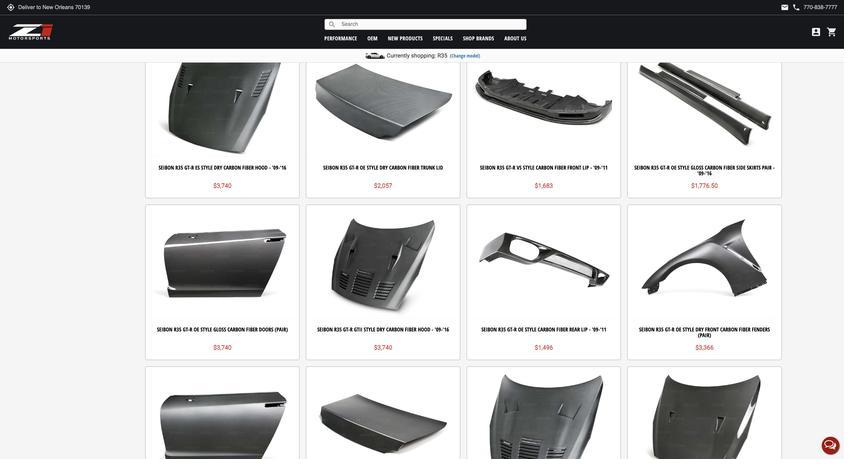 Task type: describe. For each thing, give the bounding box(es) containing it.
gt- for seibon r35 gt-r oe style dry front carbon fiber fenders (pair)
[[666, 326, 672, 334]]

performance link
[[325, 35, 357, 42]]

gt- for seibon r35 gt-r es style dry carbon fiber hood - '09-'16
[[185, 164, 191, 172]]

'09- inside seibon r35 gt-r oe style gloss carbon fiber side skirts pair - '09-'16
[[698, 170, 706, 178]]

fiber for seibon r35 gt-r oe style gloss carbon fiber side skirts pair - '09-'16
[[724, 164, 736, 172]]

r for seibon r35 gt-r vs style carbon fiber front lip - '09-'11
[[513, 164, 516, 172]]

style for seibon r35 gt-r oe style dry carbon fiber trunk lid
[[367, 164, 379, 172]]

performance
[[325, 35, 357, 42]]

specials link
[[433, 35, 453, 42]]

new products link
[[388, 35, 423, 42]]

account_box link
[[810, 27, 824, 37]]

seibon for seibon r35 gt-r oe style dry carbon fiber trunk lid
[[323, 164, 339, 172]]

$3,366
[[696, 345, 714, 352]]

oe for seibon r35 gt-r oe style gloss carbon fiber door sill kick plates pair
[[192, 2, 197, 9]]

products
[[400, 35, 423, 42]]

$2,431
[[374, 20, 393, 27]]

seibon r35 gt-r oe style gloss carbon fiber door sill kick plates pair
[[155, 2, 290, 15]]

r35 for seibon r35 gt-r oe style gloss carbon fiber side skirts pair - '09-'16
[[652, 164, 659, 172]]

$1,496
[[535, 345, 553, 352]]

style for seibon r35 gt-r oe style carbon fiber rear lip - '09-'11
[[525, 326, 537, 334]]

$1,683
[[535, 182, 553, 189]]

fenders
[[752, 326, 771, 334]]

door
[[257, 2, 270, 9]]

gloss for '09-
[[691, 164, 704, 172]]

new products
[[388, 35, 423, 42]]

es
[[195, 164, 200, 172]]

fiber for seibon r35 gt-r es style dry carbon fiber hood - '09-'16
[[242, 164, 254, 172]]

- for seibon r35 gt-r vs style carbon fiber front lip - '09-'11
[[591, 164, 592, 172]]

gt- for seibon r35 gt-r oe style dry carbon fiber trunk lid
[[349, 164, 356, 172]]

'09- for seibon r35 gt-r oe style carbon fiber rear lip - '09-'11
[[592, 326, 600, 334]]

lip for rear
[[582, 326, 588, 334]]

about
[[505, 35, 520, 42]]

seibon r35 gt-r oe style dry front carbon fiber fenders (pair)
[[640, 326, 771, 340]]

search
[[328, 20, 336, 28]]

hood for seibon r35 gt-r gtii style dry carbon fiber hood - '09-'16
[[418, 326, 431, 334]]

shop brands link
[[463, 35, 495, 42]]

about us
[[505, 35, 527, 42]]

gt- for seibon r35 gt-r oe style carbon fiber rear lip - '09-'11
[[508, 326, 514, 334]]

fiber for seibon r35 gt-r oe style gloss carbon fiber door sill kick plates pair
[[245, 2, 256, 9]]

us
[[521, 35, 527, 42]]

r35 for seibon r35 gt-r oe style carbon fiber rear lip - '09-'11
[[499, 326, 506, 334]]

new
[[388, 35, 399, 42]]

$3,740 for oe
[[214, 345, 232, 352]]

sill
[[271, 2, 279, 9]]

seibon r35 gt-r oe style gloss carbon fiber doors (pair)
[[157, 326, 288, 334]]

model)
[[467, 53, 481, 59]]

r for seibon r35 gt-r oe style dry carbon fiber trunk lid
[[356, 164, 359, 172]]

lip for front
[[583, 164, 589, 172]]

seibon for seibon r35 gt-r vs style carbon fiber front lip - '09-'11
[[480, 164, 496, 172]]

'09- for seibon r35 gt-r gtii style dry carbon fiber hood - '09-'16
[[435, 326, 443, 334]]

z1 motorsports logo image
[[8, 24, 54, 40]]

seibon for seibon r35 gt-r gtii style dry carbon fiber hood - '09-'16
[[318, 326, 333, 334]]

oe for seibon r35 gt-r oe style dry front carbon fiber fenders (pair)
[[676, 326, 682, 334]]

gt- for seibon r35 gt-r gtii style dry carbon fiber hood - '09-'16
[[343, 326, 350, 334]]

carbon for seibon r35 gt-r oe style dry carbon fiber trunk lid
[[389, 164, 407, 172]]

'09- for seibon r35 gt-r vs style carbon fiber front lip - '09-'11
[[594, 164, 602, 172]]

0 horizontal spatial (pair)
[[275, 326, 288, 334]]

r35 for seibon r35 gt-r oe style dry front carbon fiber fenders (pair)
[[656, 326, 664, 334]]

- for seibon r35 gt-r es style dry carbon fiber hood - '09-'16
[[269, 164, 271, 172]]

'16 for seibon r35 gt-r es style dry carbon fiber hood - '09-'16
[[280, 164, 287, 172]]

r35 for seibon r35 gt-r gtii style dry carbon fiber hood - '09-'16
[[334, 326, 342, 334]]

seibon for seibon r35 gt-r oe style dry front carbon fiber fenders (pair)
[[640, 326, 655, 334]]

gt- for seibon r35 gt-r oe style gloss carbon fiber side skirts pair - '09-'16
[[661, 164, 668, 172]]

'11 for seibon r35 gt-r oe style carbon fiber rear lip - '09-'11
[[600, 326, 607, 334]]

my_location
[[7, 3, 15, 11]]

gt- for seibon r35 gt-r vs style carbon fiber front lip - '09-'11
[[506, 164, 513, 172]]

r for seibon r35 gt-r oe style dry front carbon fiber fenders (pair)
[[672, 326, 675, 334]]

Search search field
[[336, 19, 527, 30]]

r35 for seibon r35 gt-r oe style gloss carbon fiber door sill kick plates pair
[[172, 2, 180, 9]]

$3,740 for es
[[214, 182, 232, 189]]

skirts
[[747, 164, 761, 172]]

pair inside seibon r35 gt-r oe style gloss carbon fiber door sill kick plates pair
[[226, 8, 235, 15]]

style for seibon r35 gt-r oe style gloss carbon fiber doors (pair)
[[201, 326, 212, 334]]

gtii
[[354, 326, 363, 334]]

style for seibon r35 gt-r gtii style dry carbon fiber hood - '09-'16
[[364, 326, 376, 334]]

trunk
[[421, 164, 435, 172]]

lid
[[437, 164, 443, 172]]

plates
[[210, 8, 224, 15]]

shopping:
[[411, 52, 436, 59]]

oe for seibon r35 gt-r oe style dry carbon fiber trunk lid
[[360, 164, 366, 172]]

front inside seibon r35 gt-r oe style dry front carbon fiber fenders (pair)
[[706, 326, 719, 334]]

$3,740 for gtii
[[374, 345, 393, 352]]

gt- for seibon r35 gt-r oe style gloss carbon fiber doors (pair)
[[183, 326, 190, 334]]

(change model) link
[[450, 53, 481, 59]]

2 vertical spatial gloss
[[214, 326, 226, 334]]



Task type: locate. For each thing, give the bounding box(es) containing it.
dry for seibon r35 gt-r gtii style dry carbon fiber hood - '09-'16
[[377, 326, 385, 334]]

'16
[[280, 164, 287, 172], [706, 170, 712, 178], [443, 326, 449, 334]]

fiber for seibon r35 gt-r oe style gloss carbon fiber doors (pair)
[[246, 326, 258, 334]]

oe for seibon r35 gt-r oe style gloss carbon fiber side skirts pair - '09-'16
[[672, 164, 677, 172]]

style inside seibon r35 gt-r oe style dry front carbon fiber fenders (pair)
[[683, 326, 695, 334]]

r for seibon r35 gt-r oe style gloss carbon fiber side skirts pair - '09-'16
[[668, 164, 670, 172]]

fiber inside seibon r35 gt-r oe style dry front carbon fiber fenders (pair)
[[740, 326, 751, 334]]

style for seibon r35 gt-r oe style dry front carbon fiber fenders (pair)
[[683, 326, 695, 334]]

r for seibon r35 gt-r oe style gloss carbon fiber doors (pair)
[[190, 326, 192, 334]]

seibon inside seibon r35 gt-r oe style gloss carbon fiber door sill kick plates pair
[[155, 2, 171, 9]]

oe for seibon r35 gt-r oe style gloss carbon fiber doors (pair)
[[194, 326, 199, 334]]

oe inside seibon r35 gt-r oe style dry front carbon fiber fenders (pair)
[[676, 326, 682, 334]]

carbon for seibon r35 gt-r gtii style dry carbon fiber hood - '09-'16
[[387, 326, 404, 334]]

fiber inside seibon r35 gt-r oe style gloss carbon fiber side skirts pair - '09-'16
[[724, 164, 736, 172]]

r for seibon r35 gt-r oe style carbon fiber rear lip - '09-'11
[[514, 326, 517, 334]]

(pair)
[[275, 326, 288, 334], [699, 332, 712, 340]]

style inside seibon r35 gt-r oe style gloss carbon fiber side skirts pair - '09-'16
[[678, 164, 690, 172]]

fiber for seibon r35 gt-r gtii style dry carbon fiber hood - '09-'16
[[405, 326, 417, 334]]

gt- inside seibon r35 gt-r oe style dry front carbon fiber fenders (pair)
[[666, 326, 672, 334]]

pair right skirts
[[763, 164, 772, 172]]

seibon for seibon r35 gt-r es style dry carbon fiber hood - '09-'16
[[159, 164, 174, 172]]

shopping_cart link
[[825, 27, 838, 37]]

0 vertical spatial gloss
[[212, 2, 224, 9]]

r
[[188, 2, 191, 9], [191, 164, 194, 172], [356, 164, 359, 172], [513, 164, 516, 172], [668, 164, 670, 172], [190, 326, 192, 334], [350, 326, 353, 334], [514, 326, 517, 334], [672, 326, 675, 334]]

carbon inside seibon r35 gt-r oe style gloss carbon fiber door sill kick plates pair
[[226, 2, 243, 9]]

r inside seibon r35 gt-r oe style dry front carbon fiber fenders (pair)
[[672, 326, 675, 334]]

fiber for seibon r35 gt-r oe style dry carbon fiber trunk lid
[[408, 164, 420, 172]]

pair
[[226, 8, 235, 15], [763, 164, 772, 172]]

seibon for seibon r35 gt-r oe style carbon fiber rear lip - '09-'11
[[482, 326, 497, 334]]

1 vertical spatial lip
[[582, 326, 588, 334]]

style inside seibon r35 gt-r oe style gloss carbon fiber door sill kick plates pair
[[199, 2, 210, 9]]

(pair) up $3,366
[[699, 332, 712, 340]]

(pair) right doors
[[275, 326, 288, 334]]

dry right es
[[214, 164, 222, 172]]

seibon inside seibon r35 gt-r oe style gloss carbon fiber side skirts pair - '09-'16
[[635, 164, 650, 172]]

shop brands
[[463, 35, 495, 42]]

seibon for seibon r35 gt-r oe style gloss carbon fiber side skirts pair - '09-'16
[[635, 164, 650, 172]]

seibon r35 gt-r vs style carbon fiber front lip - '09-'11
[[480, 164, 608, 172]]

(change
[[450, 53, 466, 59]]

carbon for seibon r35 gt-r oe style gloss carbon fiber doors (pair)
[[228, 326, 245, 334]]

r for seibon r35 gt-r oe style gloss carbon fiber door sill kick plates pair
[[188, 2, 191, 9]]

pair right plates
[[226, 8, 235, 15]]

'11
[[602, 164, 608, 172], [600, 326, 607, 334]]

- for seibon r35 gt-r oe style carbon fiber rear lip - '09-'11
[[589, 326, 591, 334]]

seibon r35 gt-r oe style gloss carbon fiber side skirts pair - '09-'16
[[635, 164, 775, 178]]

carbon
[[226, 2, 243, 9], [224, 164, 241, 172], [389, 164, 407, 172], [536, 164, 554, 172], [705, 164, 723, 172], [228, 326, 245, 334], [387, 326, 404, 334], [538, 326, 556, 334], [721, 326, 738, 334]]

seibon r35 gt-r es style dry carbon fiber hood - '09-'16
[[159, 164, 287, 172]]

gloss for pair
[[212, 2, 224, 9]]

gloss inside seibon r35 gt-r oe style gloss carbon fiber door sill kick plates pair
[[212, 2, 224, 9]]

brands
[[477, 35, 495, 42]]

seibon r35 gt-r oe style carbon fiber rear lip - '09-'11
[[482, 326, 607, 334]]

0 vertical spatial '11
[[602, 164, 608, 172]]

dry up '$2,057'
[[380, 164, 388, 172]]

r35 for seibon r35 gt-r oe style dry carbon fiber trunk lid
[[340, 164, 348, 172]]

r35 for seibon r35 gt-r oe style gloss carbon fiber doors (pair)
[[174, 326, 182, 334]]

shopping_cart
[[827, 27, 838, 37]]

front
[[568, 164, 582, 172], [706, 326, 719, 334]]

'09-
[[272, 164, 280, 172], [594, 164, 602, 172], [698, 170, 706, 178], [435, 326, 443, 334], [592, 326, 600, 334]]

gt-
[[181, 2, 188, 9], [185, 164, 191, 172], [349, 164, 356, 172], [506, 164, 513, 172], [661, 164, 668, 172], [183, 326, 190, 334], [343, 326, 350, 334], [508, 326, 514, 334], [666, 326, 672, 334]]

hood for seibon r35 gt-r es style dry carbon fiber hood - '09-'16
[[255, 164, 268, 172]]

dry inside seibon r35 gt-r oe style dry front carbon fiber fenders (pair)
[[696, 326, 704, 334]]

phone
[[793, 3, 801, 11]]

r inside seibon r35 gt-r oe style gloss carbon fiber door sill kick plates pair
[[188, 2, 191, 9]]

0 horizontal spatial pair
[[226, 8, 235, 15]]

0 vertical spatial pair
[[226, 8, 235, 15]]

r35
[[172, 2, 180, 9], [438, 52, 448, 59], [176, 164, 183, 172], [340, 164, 348, 172], [497, 164, 505, 172], [652, 164, 659, 172], [174, 326, 182, 334], [334, 326, 342, 334], [499, 326, 506, 334], [656, 326, 664, 334]]

pair inside seibon r35 gt-r oe style gloss carbon fiber side skirts pair - '09-'16
[[763, 164, 772, 172]]

- inside seibon r35 gt-r oe style gloss carbon fiber side skirts pair - '09-'16
[[774, 164, 775, 172]]

lip
[[583, 164, 589, 172], [582, 326, 588, 334]]

dry for seibon r35 gt-r oe style dry front carbon fiber fenders (pair)
[[696, 326, 704, 334]]

r35 for seibon r35 gt-r vs style carbon fiber front lip - '09-'11
[[497, 164, 505, 172]]

$3,740
[[214, 182, 232, 189], [214, 345, 232, 352], [374, 345, 393, 352]]

(pair) inside seibon r35 gt-r oe style dry front carbon fiber fenders (pair)
[[699, 332, 712, 340]]

$3,740 down seibon r35 gt-r gtii style dry carbon fiber hood - '09-'16
[[374, 345, 393, 352]]

1 vertical spatial '11
[[600, 326, 607, 334]]

0 vertical spatial front
[[568, 164, 582, 172]]

1 vertical spatial gloss
[[691, 164, 704, 172]]

'09- for seibon r35 gt-r es style dry carbon fiber hood - '09-'16
[[272, 164, 280, 172]]

dry for seibon r35 gt-r oe style dry carbon fiber trunk lid
[[380, 164, 388, 172]]

seibon for seibon r35 gt-r oe style gloss carbon fiber door sill kick plates pair
[[155, 2, 171, 9]]

'16 inside seibon r35 gt-r oe style gloss carbon fiber side skirts pair - '09-'16
[[706, 170, 712, 178]]

about us link
[[505, 35, 527, 42]]

seibon inside seibon r35 gt-r oe style dry front carbon fiber fenders (pair)
[[640, 326, 655, 334]]

dry up $3,366
[[696, 326, 704, 334]]

oe inside seibon r35 gt-r oe style gloss carbon fiber door sill kick plates pair
[[192, 2, 197, 9]]

gloss inside seibon r35 gt-r oe style gloss carbon fiber side skirts pair - '09-'16
[[691, 164, 704, 172]]

1 horizontal spatial (pair)
[[699, 332, 712, 340]]

seibon r35 gt-r gtii style dry carbon fiber hood - '09-'16
[[318, 326, 449, 334]]

hood
[[255, 164, 268, 172], [418, 326, 431, 334]]

seibon for seibon r35 gt-r oe style gloss carbon fiber doors (pair)
[[157, 326, 173, 334]]

0 horizontal spatial '16
[[280, 164, 287, 172]]

phone link
[[793, 3, 838, 11]]

-
[[269, 164, 271, 172], [591, 164, 592, 172], [774, 164, 775, 172], [432, 326, 434, 334], [589, 326, 591, 334]]

'11 for seibon r35 gt-r vs style carbon fiber front lip - '09-'11
[[602, 164, 608, 172]]

doors
[[259, 326, 274, 334]]

dry for seibon r35 gt-r es style dry carbon fiber hood - '09-'16
[[214, 164, 222, 172]]

carbon for seibon r35 gt-r es style dry carbon fiber hood - '09-'16
[[224, 164, 241, 172]]

1 horizontal spatial front
[[706, 326, 719, 334]]

gloss
[[212, 2, 224, 9], [691, 164, 704, 172], [214, 326, 226, 334]]

specials
[[433, 35, 453, 42]]

$3,740 down seibon r35 gt-r es style dry carbon fiber hood - '09-'16
[[214, 182, 232, 189]]

seibon
[[155, 2, 171, 9], [159, 164, 174, 172], [323, 164, 339, 172], [480, 164, 496, 172], [635, 164, 650, 172], [157, 326, 173, 334], [318, 326, 333, 334], [482, 326, 497, 334], [640, 326, 655, 334]]

- for seibon r35 gt-r gtii style dry carbon fiber hood - '09-'16
[[432, 326, 434, 334]]

1 vertical spatial front
[[706, 326, 719, 334]]

style for seibon r35 gt-r vs style carbon fiber front lip - '09-'11
[[523, 164, 535, 172]]

r35 inside seibon r35 gt-r oe style dry front carbon fiber fenders (pair)
[[656, 326, 664, 334]]

style
[[199, 2, 210, 9], [201, 164, 213, 172], [367, 164, 379, 172], [523, 164, 535, 172], [678, 164, 690, 172], [201, 326, 212, 334], [364, 326, 376, 334], [525, 326, 537, 334], [683, 326, 695, 334]]

2 horizontal spatial '16
[[706, 170, 712, 178]]

r35 inside seibon r35 gt-r oe style gloss carbon fiber side skirts pair - '09-'16
[[652, 164, 659, 172]]

side
[[737, 164, 746, 172]]

mail
[[781, 3, 790, 11]]

vs
[[517, 164, 522, 172]]

1 horizontal spatial hood
[[418, 326, 431, 334]]

oe
[[192, 2, 197, 9], [360, 164, 366, 172], [672, 164, 677, 172], [194, 326, 199, 334], [518, 326, 524, 334], [676, 326, 682, 334]]

fiber
[[245, 2, 256, 9], [242, 164, 254, 172], [408, 164, 420, 172], [555, 164, 567, 172], [724, 164, 736, 172], [246, 326, 258, 334], [405, 326, 417, 334], [557, 326, 568, 334], [740, 326, 751, 334]]

style for seibon r35 gt-r es style dry carbon fiber hood - '09-'16
[[201, 164, 213, 172]]

kick
[[280, 2, 290, 9]]

oem
[[368, 35, 378, 42]]

seibon r35 gt-r oe style dry carbon fiber trunk lid
[[323, 164, 443, 172]]

shop
[[463, 35, 475, 42]]

gt- inside seibon r35 gt-r oe style gloss carbon fiber side skirts pair - '09-'16
[[661, 164, 668, 172]]

oem link
[[368, 35, 378, 42]]

currently shopping: r35 (change model)
[[387, 52, 481, 59]]

currently
[[387, 52, 410, 59]]

dry right gtii
[[377, 326, 385, 334]]

$1,776.50
[[692, 182, 718, 189]]

r inside seibon r35 gt-r oe style gloss carbon fiber side skirts pair - '09-'16
[[668, 164, 670, 172]]

rear
[[570, 326, 580, 334]]

r35 for seibon r35 gt-r es style dry carbon fiber hood - '09-'16
[[176, 164, 183, 172]]

carbon inside seibon r35 gt-r oe style dry front carbon fiber fenders (pair)
[[721, 326, 738, 334]]

r for seibon r35 gt-r es style dry carbon fiber hood - '09-'16
[[191, 164, 194, 172]]

carbon for seibon r35 gt-r oe style gloss carbon fiber door sill kick plates pair
[[226, 2, 243, 9]]

dry
[[214, 164, 222, 172], [380, 164, 388, 172], [377, 326, 385, 334], [696, 326, 704, 334]]

r for seibon r35 gt-r gtii style dry carbon fiber hood - '09-'16
[[350, 326, 353, 334]]

mail phone
[[781, 3, 801, 11]]

gt- inside seibon r35 gt-r oe style gloss carbon fiber door sill kick plates pair
[[181, 2, 188, 9]]

carbon inside seibon r35 gt-r oe style gloss carbon fiber side skirts pair - '09-'16
[[705, 164, 723, 172]]

style for seibon r35 gt-r oe style gloss carbon fiber door sill kick plates pair
[[199, 2, 210, 9]]

0 horizontal spatial front
[[568, 164, 582, 172]]

1 horizontal spatial pair
[[763, 164, 772, 172]]

carbon for seibon r35 gt-r oe style gloss carbon fiber side skirts pair - '09-'16
[[705, 164, 723, 172]]

1 vertical spatial hood
[[418, 326, 431, 334]]

mail link
[[781, 3, 790, 11]]

0 vertical spatial hood
[[255, 164, 268, 172]]

'16 for seibon r35 gt-r gtii style dry carbon fiber hood - '09-'16
[[443, 326, 449, 334]]

style for seibon r35 gt-r oe style gloss carbon fiber side skirts pair - '09-'16
[[678, 164, 690, 172]]

$3,740 down seibon r35 gt-r oe style gloss carbon fiber doors (pair) on the left of page
[[214, 345, 232, 352]]

account_box
[[811, 27, 822, 37]]

0 vertical spatial lip
[[583, 164, 589, 172]]

1 horizontal spatial '16
[[443, 326, 449, 334]]

$2,057
[[374, 182, 393, 189]]

r35 inside seibon r35 gt-r oe style gloss carbon fiber door sill kick plates pair
[[172, 2, 180, 9]]

oe inside seibon r35 gt-r oe style gloss carbon fiber side skirts pair - '09-'16
[[672, 164, 677, 172]]

fiber inside seibon r35 gt-r oe style gloss carbon fiber door sill kick plates pair
[[245, 2, 256, 9]]

0 horizontal spatial hood
[[255, 164, 268, 172]]

1 vertical spatial pair
[[763, 164, 772, 172]]

gt- for seibon r35 gt-r oe style gloss carbon fiber door sill kick plates pair
[[181, 2, 188, 9]]

oe for seibon r35 gt-r oe style carbon fiber rear lip - '09-'11
[[518, 326, 524, 334]]



Task type: vqa. For each thing, say whether or not it's contained in the screenshot.
the oil within the In shock absorbers with inactive or no H.B.S., the operative valve (green below) floats, and oil flows freely through the base valve ports. Resistance to the flow from the shim stack then, causes damping force.
no



